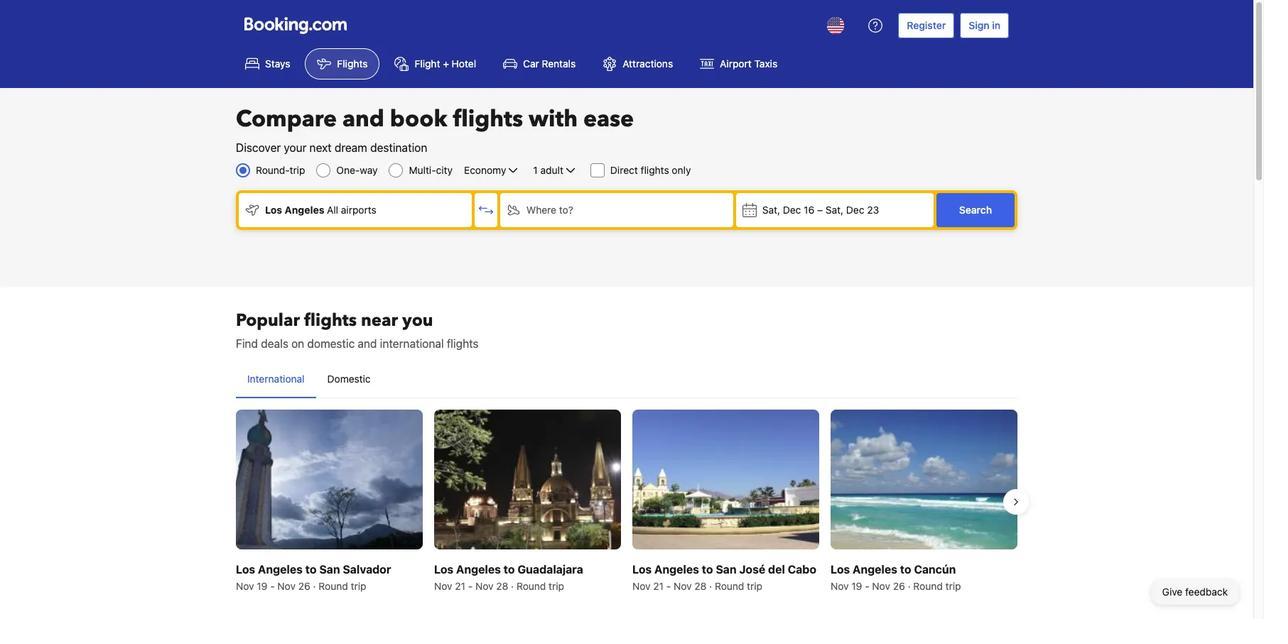 Task type: describe. For each thing, give the bounding box(es) containing it.
los angeles to guadalajara nov 21 - nov 28 · round trip
[[434, 564, 583, 593]]

trip inside los angeles to san salvador nov 19 - nov 26 · round trip
[[351, 581, 366, 593]]

all
[[327, 204, 338, 216]]

give
[[1163, 586, 1183, 598]]

san for josé
[[716, 564, 737, 577]]

give feedback button
[[1151, 580, 1240, 606]]

city
[[436, 164, 453, 176]]

sat, dec 16 – sat, dec 23
[[762, 204, 879, 216]]

los for los angeles to cancún
[[831, 564, 850, 577]]

international
[[247, 373, 305, 385]]

find
[[236, 338, 258, 350]]

car rentals link
[[491, 48, 588, 80]]

trip inside los angeles to cancún nov 19 - nov 26 · round trip
[[946, 581, 961, 593]]

your
[[284, 141, 307, 154]]

angeles for los angeles to guadalajara
[[456, 564, 501, 577]]

stays link
[[233, 48, 302, 80]]

sign in
[[969, 19, 1001, 31]]

economy
[[464, 164, 506, 176]]

adult
[[541, 164, 564, 176]]

compare
[[236, 104, 337, 135]]

multi-city
[[409, 164, 453, 176]]

you
[[402, 309, 433, 333]]

los angeles to san salvador nov 19 - nov 26 · round trip
[[236, 564, 391, 593]]

round inside los angeles to guadalajara nov 21 - nov 28 · round trip
[[517, 581, 546, 593]]

21 inside los angeles to guadalajara nov 21 - nov 28 · round trip
[[455, 581, 466, 593]]

car
[[523, 58, 539, 70]]

in
[[992, 19, 1001, 31]]

2 sat, from the left
[[826, 204, 844, 216]]

round inside los angeles to san salvador nov 19 - nov 26 · round trip
[[319, 581, 348, 593]]

trip inside los angeles to guadalajara nov 21 - nov 28 · round trip
[[549, 581, 564, 593]]

dream
[[335, 141, 367, 154]]

josé
[[739, 564, 766, 577]]

· inside los angeles to cancún nov 19 - nov 26 · round trip
[[908, 581, 911, 593]]

del
[[768, 564, 785, 577]]

los for los angeles to guadalajara
[[434, 564, 454, 577]]

popular flights near you find deals on domestic and international flights
[[236, 309, 479, 350]]

los angeles to guadalajara image
[[434, 410, 621, 550]]

8 nov from the left
[[872, 581, 891, 593]]

international
[[380, 338, 444, 350]]

next
[[310, 141, 332, 154]]

28 inside los angeles to san josé del cabo nov 21 - nov 28 · round trip
[[695, 581, 707, 593]]

round inside los angeles to cancún nov 19 - nov 26 · round trip
[[914, 581, 943, 593]]

4 nov from the left
[[475, 581, 494, 593]]

airports
[[341, 204, 377, 216]]

1 nov from the left
[[236, 581, 254, 593]]

domestic
[[327, 373, 371, 385]]

19 inside los angeles to san salvador nov 19 - nov 26 · round trip
[[257, 581, 268, 593]]

26 inside los angeles to cancún nov 19 - nov 26 · round trip
[[893, 581, 905, 593]]

los angeles to cancún nov 19 - nov 26 · round trip
[[831, 564, 961, 593]]

2 dec from the left
[[846, 204, 865, 216]]

and inside popular flights near you find deals on domestic and international flights
[[358, 338, 377, 350]]

angeles for los angeles
[[285, 204, 324, 216]]

rentals
[[542, 58, 576, 70]]

trip down your
[[290, 164, 305, 176]]

discover
[[236, 141, 281, 154]]

+
[[443, 58, 449, 70]]

round-
[[256, 164, 290, 176]]

airport taxis link
[[688, 48, 790, 80]]

direct
[[610, 164, 638, 176]]

28 inside los angeles to guadalajara nov 21 - nov 28 · round trip
[[496, 581, 508, 593]]

- inside los angeles to guadalajara nov 21 - nov 28 · round trip
[[468, 581, 473, 593]]

to for nov
[[305, 564, 317, 577]]

ease
[[584, 104, 634, 135]]

los angeles to cancún image
[[831, 410, 1018, 550]]

search
[[959, 204, 992, 216]]

round inside los angeles to san josé del cabo nov 21 - nov 28 · round trip
[[715, 581, 744, 593]]

one-way
[[336, 164, 378, 176]]

search button
[[937, 193, 1015, 227]]

cancún
[[914, 564, 956, 577]]

6 nov from the left
[[674, 581, 692, 593]]

international button
[[236, 361, 316, 398]]

guadalajara
[[518, 564, 583, 577]]

tab list containing international
[[236, 361, 1018, 399]]

round-trip
[[256, 164, 305, 176]]

with
[[529, 104, 578, 135]]

sign
[[969, 19, 990, 31]]

26 inside los angeles to san salvador nov 19 - nov 26 · round trip
[[298, 581, 310, 593]]

airport taxis
[[720, 58, 778, 70]]

16
[[804, 204, 815, 216]]

flights inside the compare and book flights with ease discover your next dream destination
[[453, 104, 523, 135]]

flights left only
[[641, 164, 669, 176]]

give feedback
[[1163, 586, 1228, 598]]

where to?
[[527, 204, 573, 216]]

angeles for los angeles to san josé del cabo
[[655, 564, 699, 577]]

register
[[907, 19, 946, 31]]

los for los angeles to san salvador
[[236, 564, 255, 577]]



Task type: vqa. For each thing, say whether or not it's contained in the screenshot.
the bottommost THE 'WELL-'
no



Task type: locate. For each thing, give the bounding box(es) containing it.
2 round from the left
[[517, 581, 546, 593]]

angeles inside los angeles to guadalajara nov 21 - nov 28 · round trip
[[456, 564, 501, 577]]

los
[[265, 204, 282, 216], [236, 564, 255, 577], [434, 564, 454, 577], [633, 564, 652, 577], [831, 564, 850, 577]]

domestic button
[[316, 361, 382, 398]]

direct flights only
[[610, 164, 691, 176]]

0 vertical spatial and
[[343, 104, 384, 135]]

1 adult button
[[532, 162, 579, 179]]

san inside los angeles to san salvador nov 19 - nov 26 · round trip
[[319, 564, 340, 577]]

deals
[[261, 338, 288, 350]]

taxis
[[755, 58, 778, 70]]

trip down josé
[[747, 581, 763, 593]]

1 26 from the left
[[298, 581, 310, 593]]

los inside los angeles to san salvador nov 19 - nov 26 · round trip
[[236, 564, 255, 577]]

0 horizontal spatial dec
[[783, 204, 801, 216]]

los angeles to san josé del cabo image
[[633, 410, 819, 550]]

round down 'cancún'
[[914, 581, 943, 593]]

los inside los angeles to guadalajara nov 21 - nov 28 · round trip
[[434, 564, 454, 577]]

0 horizontal spatial san
[[319, 564, 340, 577]]

1 28 from the left
[[496, 581, 508, 593]]

hotel
[[452, 58, 476, 70]]

26
[[298, 581, 310, 593], [893, 581, 905, 593]]

· inside los angeles to guadalajara nov 21 - nov 28 · round trip
[[511, 581, 514, 593]]

2 nov from the left
[[278, 581, 296, 593]]

trip
[[290, 164, 305, 176], [351, 581, 366, 593], [549, 581, 564, 593], [747, 581, 763, 593], [946, 581, 961, 593]]

1 horizontal spatial 21
[[653, 581, 664, 593]]

dec left 16
[[783, 204, 801, 216]]

1 · from the left
[[313, 581, 316, 593]]

1 21 from the left
[[455, 581, 466, 593]]

sat, right –
[[826, 204, 844, 216]]

flights up economy
[[453, 104, 523, 135]]

to left josé
[[702, 564, 713, 577]]

1 19 from the left
[[257, 581, 268, 593]]

angeles inside los angeles to san josé del cabo nov 21 - nov 28 · round trip
[[655, 564, 699, 577]]

sat, dec 16 – sat, dec 23 button
[[736, 193, 934, 227]]

1 round from the left
[[319, 581, 348, 593]]

to left 'cancún'
[[900, 564, 912, 577]]

where
[[527, 204, 557, 216]]

· inside los angeles to san josé del cabo nov 21 - nov 28 · round trip
[[709, 581, 712, 593]]

4 to from the left
[[900, 564, 912, 577]]

to?
[[559, 204, 573, 216]]

0 horizontal spatial 28
[[496, 581, 508, 593]]

to inside los angeles to guadalajara nov 21 - nov 28 · round trip
[[504, 564, 515, 577]]

booking.com logo image
[[244, 17, 347, 34], [244, 17, 347, 34]]

domestic
[[307, 338, 355, 350]]

4 - from the left
[[865, 581, 870, 593]]

2 21 from the left
[[653, 581, 664, 593]]

3 - from the left
[[666, 581, 671, 593]]

1 san from the left
[[319, 564, 340, 577]]

destination
[[370, 141, 427, 154]]

- inside los angeles to san josé del cabo nov 21 - nov 28 · round trip
[[666, 581, 671, 593]]

to for 19
[[900, 564, 912, 577]]

san left salvador
[[319, 564, 340, 577]]

1
[[533, 164, 538, 176]]

sat, left 16
[[762, 204, 780, 216]]

trip inside los angeles to san josé del cabo nov 21 - nov 28 · round trip
[[747, 581, 763, 593]]

0 horizontal spatial 21
[[455, 581, 466, 593]]

23
[[867, 204, 879, 216]]

3 nov from the left
[[434, 581, 452, 593]]

1 sat, from the left
[[762, 204, 780, 216]]

dec
[[783, 204, 801, 216], [846, 204, 865, 216]]

1 horizontal spatial san
[[716, 564, 737, 577]]

0 horizontal spatial sat,
[[762, 204, 780, 216]]

flights link
[[305, 48, 380, 80]]

3 to from the left
[[702, 564, 713, 577]]

round
[[319, 581, 348, 593], [517, 581, 546, 593], [715, 581, 744, 593], [914, 581, 943, 593]]

flights right international
[[447, 338, 479, 350]]

on
[[291, 338, 304, 350]]

trip down salvador
[[351, 581, 366, 593]]

1 horizontal spatial sat,
[[826, 204, 844, 216]]

sat,
[[762, 204, 780, 216], [826, 204, 844, 216]]

2 san from the left
[[716, 564, 737, 577]]

attractions link
[[591, 48, 685, 80]]

flight + hotel link
[[383, 48, 488, 80]]

register link
[[899, 13, 955, 38]]

round down salvador
[[319, 581, 348, 593]]

to for 21
[[504, 564, 515, 577]]

· inside los angeles to san salvador nov 19 - nov 26 · round trip
[[313, 581, 316, 593]]

los angeles all airports
[[265, 204, 377, 216]]

to left salvador
[[305, 564, 317, 577]]

3 · from the left
[[709, 581, 712, 593]]

21
[[455, 581, 466, 593], [653, 581, 664, 593]]

round down guadalajara
[[517, 581, 546, 593]]

san for salvador
[[319, 564, 340, 577]]

1 horizontal spatial dec
[[846, 204, 865, 216]]

compare and book flights with ease discover your next dream destination
[[236, 104, 634, 154]]

way
[[360, 164, 378, 176]]

where to? button
[[500, 193, 733, 227]]

- inside los angeles to cancún nov 19 - nov 26 · round trip
[[865, 581, 870, 593]]

flights up domestic
[[304, 309, 357, 333]]

attractions
[[623, 58, 673, 70]]

one-
[[336, 164, 360, 176]]

3 round from the left
[[715, 581, 744, 593]]

region containing los angeles to san salvador
[[225, 404, 1029, 600]]

·
[[313, 581, 316, 593], [511, 581, 514, 593], [709, 581, 712, 593], [908, 581, 911, 593]]

los inside los angeles to san josé del cabo nov 21 - nov 28 · round trip
[[633, 564, 652, 577]]

near
[[361, 309, 398, 333]]

airport
[[720, 58, 752, 70]]

salvador
[[343, 564, 391, 577]]

1 dec from the left
[[783, 204, 801, 216]]

and down near
[[358, 338, 377, 350]]

trip down guadalajara
[[549, 581, 564, 593]]

sign in link
[[960, 13, 1009, 38]]

angeles for los angeles to san salvador
[[258, 564, 303, 577]]

- inside los angeles to san salvador nov 19 - nov 26 · round trip
[[270, 581, 275, 593]]

round down josé
[[715, 581, 744, 593]]

cabo
[[788, 564, 817, 577]]

car rentals
[[523, 58, 576, 70]]

flights
[[337, 58, 368, 70]]

1 horizontal spatial 19
[[852, 581, 862, 593]]

–
[[817, 204, 823, 216]]

region
[[225, 404, 1029, 600]]

stays
[[265, 58, 290, 70]]

multi-
[[409, 164, 436, 176]]

los angeles to san salvador image
[[236, 410, 423, 550]]

angeles inside los angeles to san salvador nov 19 - nov 26 · round trip
[[258, 564, 303, 577]]

4 · from the left
[[908, 581, 911, 593]]

7 nov from the left
[[831, 581, 849, 593]]

0 horizontal spatial 26
[[298, 581, 310, 593]]

28
[[496, 581, 508, 593], [695, 581, 707, 593]]

-
[[270, 581, 275, 593], [468, 581, 473, 593], [666, 581, 671, 593], [865, 581, 870, 593]]

san
[[319, 564, 340, 577], [716, 564, 737, 577]]

19 inside los angeles to cancún nov 19 - nov 26 · round trip
[[852, 581, 862, 593]]

0 horizontal spatial 19
[[257, 581, 268, 593]]

angeles for los angeles to cancún
[[853, 564, 898, 577]]

and inside the compare and book flights with ease discover your next dream destination
[[343, 104, 384, 135]]

only
[[672, 164, 691, 176]]

book
[[390, 104, 447, 135]]

1 to from the left
[[305, 564, 317, 577]]

dec left 23
[[846, 204, 865, 216]]

angeles inside los angeles to cancún nov 19 - nov 26 · round trip
[[853, 564, 898, 577]]

1 adult
[[533, 164, 564, 176]]

and up dream
[[343, 104, 384, 135]]

to
[[305, 564, 317, 577], [504, 564, 515, 577], [702, 564, 713, 577], [900, 564, 912, 577]]

1 vertical spatial and
[[358, 338, 377, 350]]

and
[[343, 104, 384, 135], [358, 338, 377, 350]]

5 nov from the left
[[633, 581, 651, 593]]

1 horizontal spatial 26
[[893, 581, 905, 593]]

2 19 from the left
[[852, 581, 862, 593]]

2 to from the left
[[504, 564, 515, 577]]

to inside los angeles to san salvador nov 19 - nov 26 · round trip
[[305, 564, 317, 577]]

to inside los angeles to san josé del cabo nov 21 - nov 28 · round trip
[[702, 564, 713, 577]]

flight
[[415, 58, 440, 70]]

2 26 from the left
[[893, 581, 905, 593]]

2 28 from the left
[[695, 581, 707, 593]]

angeles
[[285, 204, 324, 216], [258, 564, 303, 577], [456, 564, 501, 577], [655, 564, 699, 577], [853, 564, 898, 577]]

to for del
[[702, 564, 713, 577]]

los for los angeles to san josé del cabo
[[633, 564, 652, 577]]

feedback
[[1186, 586, 1228, 598]]

2 · from the left
[[511, 581, 514, 593]]

trip down 'cancún'
[[946, 581, 961, 593]]

flight + hotel
[[415, 58, 476, 70]]

to left guadalajara
[[504, 564, 515, 577]]

tab list
[[236, 361, 1018, 399]]

1 horizontal spatial 28
[[695, 581, 707, 593]]

to inside los angeles to cancún nov 19 - nov 26 · round trip
[[900, 564, 912, 577]]

1 - from the left
[[270, 581, 275, 593]]

san inside los angeles to san josé del cabo nov 21 - nov 28 · round trip
[[716, 564, 737, 577]]

2 - from the left
[[468, 581, 473, 593]]

san left josé
[[716, 564, 737, 577]]

los angeles to san josé del cabo nov 21 - nov 28 · round trip
[[633, 564, 817, 593]]

los inside los angeles to cancún nov 19 - nov 26 · round trip
[[831, 564, 850, 577]]

nov
[[236, 581, 254, 593], [278, 581, 296, 593], [434, 581, 452, 593], [475, 581, 494, 593], [633, 581, 651, 593], [674, 581, 692, 593], [831, 581, 849, 593], [872, 581, 891, 593]]

popular
[[236, 309, 300, 333]]

21 inside los angeles to san josé del cabo nov 21 - nov 28 · round trip
[[653, 581, 664, 593]]

los for los angeles
[[265, 204, 282, 216]]

4 round from the left
[[914, 581, 943, 593]]

19
[[257, 581, 268, 593], [852, 581, 862, 593]]



